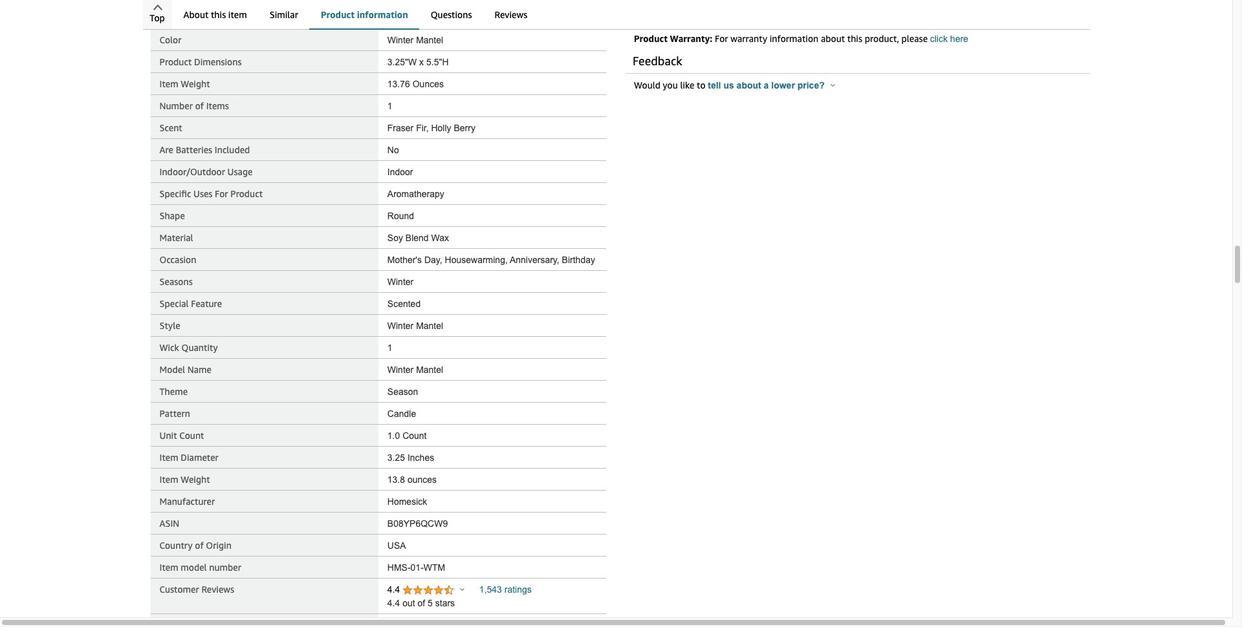 Task type: describe. For each thing, give the bounding box(es) containing it.
specific
[[160, 188, 191, 199]]

diameter
[[181, 452, 219, 463]]

are
[[160, 144, 173, 155]]

occasion
[[160, 254, 196, 265]]

hms-01-wtm
[[388, 563, 445, 573]]

ounces
[[408, 475, 437, 485]]

count for unit count
[[179, 430, 204, 441]]

product down usage
[[231, 188, 263, 199]]

number
[[160, 100, 193, 111]]

item weight for 13.8 ounces
[[160, 474, 210, 485]]

blend
[[406, 233, 429, 243]]

product for product dimensions
[[160, 56, 192, 67]]

click
[[930, 33, 948, 44]]

1 horizontal spatial this
[[848, 33, 863, 44]]

a
[[764, 80, 769, 90]]

1 vertical spatial about
[[737, 80, 762, 90]]

product,
[[865, 33, 899, 44]]

day,
[[424, 255, 442, 265]]

mantel for color
[[416, 35, 443, 45]]

wick quantity
[[160, 342, 218, 353]]

wtm
[[424, 563, 445, 573]]

inches
[[408, 453, 434, 463]]

click here link
[[930, 33, 969, 44]]

ratings
[[505, 585, 532, 595]]

13.76
[[388, 79, 410, 89]]

here
[[951, 33, 969, 44]]

homesick for brand
[[388, 13, 427, 23]]

homesick for manufacturer
[[388, 497, 427, 507]]

included
[[215, 144, 250, 155]]

special
[[160, 298, 189, 309]]

for for product
[[215, 188, 228, 199]]

1.0 count
[[388, 431, 427, 441]]

similar
[[270, 9, 298, 20]]

mantel for model name
[[416, 365, 443, 375]]

feedback
[[633, 54, 683, 68]]

round
[[388, 211, 414, 221]]

5.5"h
[[426, 57, 449, 67]]

item for 13.76 ounces
[[160, 78, 178, 89]]

1 for number of items
[[388, 101, 393, 111]]

weight for 13.8 ounces
[[181, 474, 210, 485]]

us
[[724, 80, 734, 90]]

weight for 13.76 ounces
[[181, 78, 210, 89]]

customer reviews
[[160, 584, 234, 595]]

country
[[160, 540, 193, 551]]

stars
[[435, 598, 455, 609]]

13.76 ounces
[[388, 79, 444, 89]]

top
[[150, 12, 165, 23]]

winter mantel for style
[[388, 321, 443, 331]]

4.4 for 4.4 out of 5 stars
[[388, 598, 400, 609]]

soy
[[388, 233, 403, 243]]

of for items
[[195, 100, 204, 111]]

holly
[[431, 123, 451, 133]]

number
[[209, 562, 241, 573]]

item for 13.8 ounces
[[160, 474, 178, 485]]

seasons
[[160, 276, 193, 287]]

special feature
[[160, 298, 222, 309]]

you
[[663, 79, 678, 90]]

theme
[[160, 386, 188, 397]]

birthday
[[562, 255, 595, 265]]

winter for model name
[[388, 365, 414, 375]]

mantel for style
[[416, 321, 443, 331]]

soy blend wax
[[388, 233, 449, 243]]

wick
[[160, 342, 179, 353]]

product information
[[321, 9, 408, 20]]

unit
[[160, 430, 177, 441]]

name
[[187, 364, 212, 375]]

quantity
[[182, 342, 218, 353]]

please
[[902, 33, 928, 44]]

warranty
[[731, 33, 768, 44]]

model
[[181, 562, 207, 573]]

1,543 ratings
[[479, 585, 532, 595]]

no
[[388, 145, 399, 155]]

would you like to
[[634, 79, 708, 90]]

3.25 inches
[[388, 453, 434, 463]]

13.8 ounces
[[388, 475, 437, 485]]

1,543 ratings link
[[479, 585, 532, 595]]

winter mantel for color
[[388, 35, 443, 45]]

fraser
[[388, 123, 414, 133]]

item
[[228, 9, 247, 20]]

lower
[[772, 80, 795, 90]]

usa
[[388, 541, 406, 551]]

0 horizontal spatial this
[[211, 9, 226, 20]]

0 vertical spatial reviews
[[495, 9, 528, 20]]

price?
[[798, 80, 825, 90]]

origin
[[206, 540, 232, 551]]

feature
[[191, 298, 222, 309]]

berry
[[454, 123, 476, 133]]

product dimensions
[[160, 56, 242, 67]]

anniversary,
[[510, 255, 560, 265]]

uses
[[193, 188, 213, 199]]

asin
[[160, 518, 179, 529]]

13.8
[[388, 475, 405, 485]]

model
[[160, 364, 185, 375]]



Task type: vqa. For each thing, say whether or not it's contained in the screenshot.
The Winter
yes



Task type: locate. For each thing, give the bounding box(es) containing it.
b08yp6qcw9
[[388, 519, 448, 529]]

2 weight from the top
[[181, 474, 210, 485]]

winter mantel
[[388, 35, 443, 45], [388, 321, 443, 331], [388, 365, 443, 375]]

1 mantel from the top
[[416, 35, 443, 45]]

season
[[388, 387, 418, 397]]

about this item
[[183, 9, 247, 20]]

0 vertical spatial weight
[[181, 78, 210, 89]]

mantel up the 5.5"h
[[416, 35, 443, 45]]

1 homesick from the top
[[388, 13, 427, 23]]

winter up 3.25"w
[[388, 35, 414, 45]]

2 vertical spatial winter mantel
[[388, 365, 443, 375]]

item up number
[[160, 78, 178, 89]]

popover image
[[460, 588, 465, 591]]

this left item
[[211, 9, 226, 20]]

3 mantel from the top
[[416, 365, 443, 375]]

item weight up number
[[160, 78, 210, 89]]

shape
[[160, 210, 185, 221]]

this left product,
[[848, 33, 863, 44]]

questions
[[431, 9, 472, 20]]

item down country
[[160, 562, 178, 573]]

4.4
[[388, 585, 403, 595], [388, 598, 400, 609]]

fir,
[[416, 123, 429, 133]]

item weight for 13.76 ounces
[[160, 78, 210, 89]]

about up popover icon
[[821, 33, 845, 44]]

0 horizontal spatial about
[[737, 80, 762, 90]]

winter
[[388, 35, 414, 45], [388, 277, 414, 287], [388, 321, 414, 331], [388, 365, 414, 375]]

mother's
[[388, 255, 422, 265]]

0 horizontal spatial for
[[215, 188, 228, 199]]

item diameter
[[160, 452, 219, 463]]

1 item weight from the top
[[160, 78, 210, 89]]

1 horizontal spatial for
[[715, 33, 728, 44]]

count right 1.0
[[403, 431, 427, 441]]

item weight up manufacturer
[[160, 474, 210, 485]]

3.25"w x 5.5"h
[[388, 57, 449, 67]]

0 vertical spatial of
[[195, 100, 204, 111]]

for right uses
[[215, 188, 228, 199]]

homesick down 13.8 ounces
[[388, 497, 427, 507]]

0 vertical spatial winter mantel
[[388, 35, 443, 45]]

0 horizontal spatial reviews
[[202, 584, 234, 595]]

hms-
[[388, 563, 411, 573]]

mantel
[[416, 35, 443, 45], [416, 321, 443, 331], [416, 365, 443, 375]]

winter for color
[[388, 35, 414, 45]]

specific uses for product
[[160, 188, 263, 199]]

housewarming,
[[445, 255, 508, 265]]

2 vertical spatial mantel
[[416, 365, 443, 375]]

1 item from the top
[[160, 78, 178, 89]]

mother's day, housewarming, anniversary, birthday
[[388, 255, 595, 265]]

color
[[160, 34, 181, 45]]

winter mantel up "3.25"w x 5.5"h"
[[388, 35, 443, 45]]

product down color
[[160, 56, 192, 67]]

count up item diameter
[[179, 430, 204, 441]]

item
[[160, 78, 178, 89], [160, 452, 178, 463], [160, 474, 178, 485], [160, 562, 178, 573]]

2 4.4 from the top
[[388, 598, 400, 609]]

1 vertical spatial for
[[215, 188, 228, 199]]

candle
[[388, 409, 416, 419]]

3 item from the top
[[160, 474, 178, 485]]

0 vertical spatial this
[[211, 9, 226, 20]]

0 vertical spatial 4.4
[[388, 585, 403, 595]]

2 1 from the top
[[388, 343, 393, 353]]

product right similar
[[321, 9, 355, 20]]

0 horizontal spatial information
[[357, 9, 408, 20]]

indoor/outdoor
[[160, 166, 225, 177]]

product for product information
[[321, 9, 355, 20]]

4.4 for 4.4
[[388, 585, 403, 595]]

winter mantel down "scented"
[[388, 321, 443, 331]]

1.0
[[388, 431, 400, 441]]

item weight
[[160, 78, 210, 89], [160, 474, 210, 485]]

1 weight from the top
[[181, 78, 210, 89]]

weight
[[181, 78, 210, 89], [181, 474, 210, 485]]

item for 3.25 inches
[[160, 452, 178, 463]]

1 vertical spatial homesick
[[388, 497, 427, 507]]

1 4.4 from the top
[[388, 585, 403, 595]]

for left warranty
[[715, 33, 728, 44]]

product up feedback
[[634, 33, 668, 44]]

4.4 left out
[[388, 598, 400, 609]]

2 winter mantel from the top
[[388, 321, 443, 331]]

fraser fir, holly berry
[[388, 123, 476, 133]]

of left items
[[195, 100, 204, 111]]

indoor/outdoor usage
[[160, 166, 253, 177]]

tell us about a lower price?
[[708, 80, 827, 90]]

1 horizontal spatial reviews
[[495, 9, 528, 20]]

4.4 out of 5 stars
[[388, 598, 455, 609]]

winter mantel for model name
[[388, 365, 443, 375]]

1 vertical spatial reviews
[[202, 584, 234, 595]]

1 winter mantel from the top
[[388, 35, 443, 45]]

3 winter mantel from the top
[[388, 365, 443, 375]]

weight down diameter
[[181, 474, 210, 485]]

pattern
[[160, 408, 190, 419]]

3.25"w
[[388, 57, 417, 67]]

1 horizontal spatial information
[[770, 33, 819, 44]]

1 vertical spatial 1
[[388, 343, 393, 353]]

about
[[821, 33, 845, 44], [737, 80, 762, 90]]

1 vertical spatial winter mantel
[[388, 321, 443, 331]]

would
[[634, 79, 661, 90]]

2 winter from the top
[[388, 277, 414, 287]]

for for warranty
[[715, 33, 728, 44]]

item down unit
[[160, 452, 178, 463]]

0 horizontal spatial count
[[179, 430, 204, 441]]

winter for style
[[388, 321, 414, 331]]

1 horizontal spatial count
[[403, 431, 427, 441]]

information right warranty
[[770, 33, 819, 44]]

x
[[419, 57, 424, 67]]

0 vertical spatial homesick
[[388, 13, 427, 23]]

count for 1.0 count
[[403, 431, 427, 441]]

1 vertical spatial weight
[[181, 474, 210, 485]]

0 vertical spatial item weight
[[160, 78, 210, 89]]

popover image
[[831, 83, 835, 87]]

4.4 button
[[388, 585, 465, 597]]

1
[[388, 101, 393, 111], [388, 343, 393, 353]]

4.4 up out
[[388, 585, 403, 595]]

aromatherapy
[[388, 189, 444, 199]]

ounces
[[413, 79, 444, 89]]

dimensions
[[194, 56, 242, 67]]

out
[[403, 598, 415, 609]]

tell
[[708, 80, 721, 90]]

2 vertical spatial of
[[418, 598, 425, 609]]

item for hms-01-wtm
[[160, 562, 178, 573]]

of for origin
[[195, 540, 204, 551]]

1 vertical spatial item weight
[[160, 474, 210, 485]]

0 vertical spatial for
[[715, 33, 728, 44]]

1 for wick quantity
[[388, 343, 393, 353]]

reviews right questions
[[495, 9, 528, 20]]

winter up "scented"
[[388, 277, 414, 287]]

winter mantel up season
[[388, 365, 443, 375]]

1 winter from the top
[[388, 35, 414, 45]]

brand
[[160, 12, 184, 23]]

information
[[357, 9, 408, 20], [770, 33, 819, 44]]

to
[[697, 79, 706, 90]]

manufacturer
[[160, 496, 215, 507]]

scented
[[388, 299, 421, 309]]

1 down the 13.76
[[388, 101, 393, 111]]

01-
[[411, 563, 424, 573]]

1 up season
[[388, 343, 393, 353]]

tell us about a lower price? button
[[708, 80, 835, 90]]

weight up number of items
[[181, 78, 210, 89]]

about
[[183, 9, 209, 20]]

1 vertical spatial this
[[848, 33, 863, 44]]

warranty:
[[670, 33, 713, 44]]

1 1 from the top
[[388, 101, 393, 111]]

4.4 inside button
[[388, 585, 403, 595]]

2 mantel from the top
[[416, 321, 443, 331]]

items
[[206, 100, 229, 111]]

customer
[[160, 584, 199, 595]]

homesick
[[388, 13, 427, 23], [388, 497, 427, 507]]

1 horizontal spatial about
[[821, 33, 845, 44]]

item up manufacturer
[[160, 474, 178, 485]]

0 vertical spatial information
[[357, 9, 408, 20]]

4 item from the top
[[160, 562, 178, 573]]

model name
[[160, 364, 212, 375]]

5
[[428, 598, 433, 609]]

1 vertical spatial information
[[770, 33, 819, 44]]

for
[[715, 33, 728, 44], [215, 188, 228, 199]]

homesick left questions
[[388, 13, 427, 23]]

information up 3.25"w
[[357, 9, 408, 20]]

0 vertical spatial 1
[[388, 101, 393, 111]]

mantel down "scented"
[[416, 321, 443, 331]]

reviews down number
[[202, 584, 234, 595]]

product
[[321, 9, 355, 20], [634, 33, 668, 44], [160, 56, 192, 67], [231, 188, 263, 199]]

mantel up season
[[416, 365, 443, 375]]

2 item weight from the top
[[160, 474, 210, 485]]

2 item from the top
[[160, 452, 178, 463]]

indoor
[[388, 167, 413, 177]]

this
[[211, 9, 226, 20], [848, 33, 863, 44]]

of left origin
[[195, 540, 204, 551]]

4 winter from the top
[[388, 365, 414, 375]]

2 homesick from the top
[[388, 497, 427, 507]]

of left 5 at the left of page
[[418, 598, 425, 609]]

winter up season
[[388, 365, 414, 375]]

3 winter from the top
[[388, 321, 414, 331]]

scent
[[160, 122, 182, 133]]

product for product warranty: for warranty information about this product, please click here
[[634, 33, 668, 44]]

batteries
[[176, 144, 212, 155]]

about left a
[[737, 80, 762, 90]]

1 vertical spatial of
[[195, 540, 204, 551]]

0 vertical spatial mantel
[[416, 35, 443, 45]]

1 vertical spatial mantel
[[416, 321, 443, 331]]

0 vertical spatial about
[[821, 33, 845, 44]]

winter down "scented"
[[388, 321, 414, 331]]

1 vertical spatial 4.4
[[388, 598, 400, 609]]

item model number
[[160, 562, 241, 573]]



